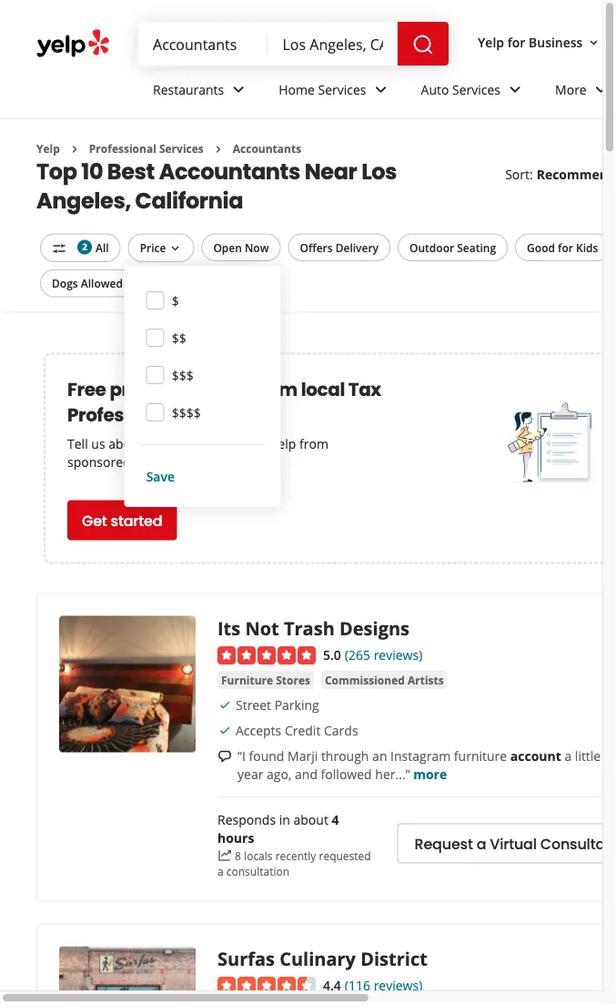 Task type: vqa. For each thing, say whether or not it's contained in the screenshot.
Its at the bottom of page
yes



Task type: locate. For each thing, give the bounding box(es) containing it.
4
[[332, 811, 339, 828]]

24 chevron down v2 image right more
[[591, 79, 612, 101]]

about left 4
[[294, 811, 329, 828]]

locals
[[244, 848, 273, 863]]

0 vertical spatial from
[[254, 376, 298, 402]]

none field up home services
[[283, 34, 383, 54]]

commissioned artists link
[[321, 671, 448, 689]]

from left local
[[254, 376, 298, 402]]

16 chevron down v2 image inside price dropdown button
[[168, 241, 182, 256]]

2 none field from the left
[[283, 34, 383, 54]]

good for kids
[[527, 240, 599, 255]]

services left 24 chevron down v2 icon
[[453, 81, 501, 98]]

dogs allowed
[[52, 276, 123, 291]]

$$
[[172, 329, 186, 346]]

for inside "filters" group
[[558, 240, 574, 255]]

reviews) for its not trash designs
[[374, 646, 423, 663]]

0 vertical spatial reviews)
[[374, 646, 423, 663]]

stores
[[276, 672, 310, 687]]

1 horizontal spatial 16 chevron down v2 image
[[587, 35, 601, 50]]

price
[[110, 376, 156, 402]]

a left "little"
[[565, 747, 572, 764]]

1 horizontal spatial a
[[477, 834, 486, 854]]

sort:
[[505, 166, 533, 183]]

get started button
[[67, 500, 177, 540]]

16 chevron right v2 image right yelp link
[[67, 142, 82, 156]]

from
[[254, 376, 298, 402], [300, 435, 329, 452]]

for left the business
[[508, 33, 526, 51]]

price button
[[128, 233, 194, 262]]

little
[[575, 747, 601, 764]]

0 vertical spatial 16 chevron down v2 image
[[587, 35, 601, 50]]

2 24 chevron down v2 image from the left
[[370, 79, 392, 101]]

1 horizontal spatial 16 chevron right v2 image
[[211, 142, 226, 156]]

0 horizontal spatial 16 chevron right v2 image
[[67, 142, 82, 156]]

tax
[[348, 376, 381, 402]]

in
[[279, 811, 290, 828]]

responds
[[218, 811, 276, 828]]

0 horizontal spatial yelp
[[36, 141, 60, 156]]

(265 reviews)
[[345, 646, 423, 663]]

california
[[135, 185, 243, 216]]

24 chevron down v2 image inside home services link
[[370, 79, 392, 101]]

0 vertical spatial a
[[565, 747, 572, 764]]

allowed
[[81, 276, 123, 291]]

2 vertical spatial a
[[218, 864, 224, 879]]

offers delivery button
[[288, 233, 391, 261]]

about
[[109, 435, 143, 452], [294, 811, 329, 828]]

furniture stores button
[[218, 671, 314, 689]]

16 chevron down v2 image for yelp for business
[[587, 35, 601, 50]]

1 vertical spatial a
[[477, 834, 486, 854]]

filters group
[[36, 233, 614, 507]]

1 vertical spatial reviews)
[[374, 976, 423, 994]]

reviews) down district
[[374, 976, 423, 994]]

1 16 chevron right v2 image from the left
[[67, 142, 82, 156]]

2 16 chevron right v2 image from the left
[[211, 142, 226, 156]]

1 vertical spatial 16 chevron down v2 image
[[168, 241, 182, 256]]

accepts credit cards
[[236, 722, 358, 739]]

about right the us
[[109, 435, 143, 452]]

not
[[245, 616, 279, 641]]

a inside "button"
[[477, 834, 486, 854]]

get started
[[82, 510, 162, 531]]

1 horizontal spatial services
[[318, 81, 366, 98]]

save button
[[139, 460, 266, 492]]

business categories element
[[138, 66, 616, 118]]

1 horizontal spatial none field
[[283, 34, 383, 54]]

a left 'virtual'
[[477, 834, 486, 854]]

yelp for business button
[[471, 26, 609, 58]]

0 horizontal spatial 16 chevron down v2 image
[[168, 241, 182, 256]]

professional
[[89, 141, 156, 156]]

1 vertical spatial for
[[558, 240, 574, 255]]

3 24 chevron down v2 image from the left
[[591, 79, 612, 101]]

4 hours
[[218, 811, 339, 846]]

4.4
[[323, 976, 341, 994]]

2 horizontal spatial a
[[565, 747, 572, 764]]

0 vertical spatial about
[[109, 435, 143, 452]]

reviews) up commissioned artists
[[374, 646, 423, 663]]

project
[[177, 435, 219, 452]]

1 vertical spatial about
[[294, 811, 329, 828]]

accountants down "home"
[[233, 141, 301, 156]]

yelp up auto services link
[[478, 33, 504, 51]]

16 chevron down v2 image inside yelp for business button
[[587, 35, 601, 50]]

estimates
[[159, 376, 250, 402]]

its
[[218, 616, 241, 641]]

its not trash designs image
[[59, 616, 196, 752]]

1 none field from the left
[[153, 34, 254, 54]]

24 chevron down v2 image inside restaurants link
[[228, 79, 250, 101]]

0 horizontal spatial for
[[508, 33, 526, 51]]

a down 16 trending v2 image
[[218, 864, 224, 879]]

24 chevron down v2 image left auto
[[370, 79, 392, 101]]

accountants
[[233, 141, 301, 156], [159, 156, 300, 187]]

"i
[[238, 747, 246, 764]]

16 chevron down v2 image right price
[[168, 241, 182, 256]]

from right the help
[[300, 435, 329, 452]]

1 24 chevron down v2 image from the left
[[228, 79, 250, 101]]

accepts
[[236, 722, 282, 739]]

businesses.
[[134, 453, 203, 471]]

16 chevron down v2 image right the business
[[587, 35, 601, 50]]

1 vertical spatial yelp
[[36, 141, 60, 156]]

accountants up open
[[159, 156, 300, 187]]

1 horizontal spatial from
[[300, 435, 329, 452]]

credit
[[285, 722, 321, 739]]

services right "home"
[[318, 81, 366, 98]]

furniture
[[221, 672, 273, 687]]

virtual
[[490, 834, 537, 854]]

a
[[565, 747, 572, 764], [477, 834, 486, 854], [218, 864, 224, 879]]

0 horizontal spatial none field
[[153, 34, 254, 54]]

best
[[107, 156, 155, 187]]

16 chevron right v2 image
[[67, 142, 82, 156], [211, 142, 226, 156]]

recently
[[276, 848, 316, 863]]

None field
[[153, 34, 254, 54], [283, 34, 383, 54]]

0 horizontal spatial about
[[109, 435, 143, 452]]

none field the find
[[153, 34, 254, 54]]

delivery
[[336, 240, 379, 255]]

24 chevron down v2 image
[[228, 79, 250, 101], [370, 79, 392, 101], [591, 79, 612, 101]]

for
[[508, 33, 526, 51], [558, 240, 574, 255]]

0 vertical spatial for
[[508, 33, 526, 51]]

(116 reviews) link
[[345, 974, 423, 994]]

a inside 'a little ov'
[[565, 747, 572, 764]]

dogs allowed button
[[40, 269, 135, 297]]

2 reviews) from the top
[[374, 976, 423, 994]]

accountants link
[[233, 141, 301, 156]]

us
[[91, 435, 105, 452]]

recommende
[[537, 166, 616, 183]]

services
[[318, 81, 366, 98], [453, 81, 501, 98], [159, 141, 204, 156]]

tell
[[67, 435, 88, 452]]

for left kids
[[558, 240, 574, 255]]

5 star rating image
[[218, 646, 316, 665]]

a inside 8 locals recently requested a consultation
[[218, 864, 224, 879]]

yelp left the 10
[[36, 141, 60, 156]]

0 horizontal spatial services
[[159, 141, 204, 156]]

(116
[[345, 976, 371, 994]]

None search field
[[138, 22, 453, 66]]

2 horizontal spatial services
[[453, 81, 501, 98]]

0 horizontal spatial from
[[254, 376, 298, 402]]

help
[[270, 435, 296, 452]]

its not trash designs
[[218, 616, 410, 641]]

0 horizontal spatial 24 chevron down v2 image
[[228, 79, 250, 101]]

yelp inside button
[[478, 33, 504, 51]]

requested
[[319, 848, 371, 863]]

through
[[321, 747, 369, 764]]

24 chevron down v2 image for restaurants
[[228, 79, 250, 101]]

0 vertical spatial yelp
[[478, 33, 504, 51]]

top 10 best accountants near los angeles, california
[[36, 156, 397, 216]]

1 horizontal spatial 24 chevron down v2 image
[[370, 79, 392, 101]]

commissioned
[[325, 672, 405, 687]]

more
[[555, 81, 587, 98]]

and
[[222, 435, 245, 452]]

request
[[415, 834, 473, 854]]

more link
[[541, 66, 616, 118]]

accountants inside top 10 best accountants near los angeles, california
[[159, 156, 300, 187]]

1 reviews) from the top
[[374, 646, 423, 663]]

none field near
[[283, 34, 383, 54]]

instagram
[[391, 747, 451, 764]]

none field up restaurants
[[153, 34, 254, 54]]

1 horizontal spatial yelp
[[478, 33, 504, 51]]

16 chevron down v2 image
[[587, 35, 601, 50], [168, 241, 182, 256]]

district
[[361, 946, 428, 971]]

services up the california
[[159, 141, 204, 156]]

outdoor seating
[[410, 240, 496, 255]]

24 chevron down v2 image
[[504, 79, 526, 101]]

24 chevron down v2 image inside more link
[[591, 79, 612, 101]]

furniture stores link
[[218, 671, 314, 689]]

professional services
[[89, 141, 204, 156]]

16 chevron right v2 image left accountants 'link'
[[211, 142, 226, 156]]

0 horizontal spatial a
[[218, 864, 224, 879]]

16 checkmark v2 image
[[218, 723, 232, 738]]

2 horizontal spatial 24 chevron down v2 image
[[591, 79, 612, 101]]

2 all
[[82, 240, 109, 255]]

good
[[527, 240, 555, 255]]

1 horizontal spatial for
[[558, 240, 574, 255]]

24 chevron down v2 image right restaurants
[[228, 79, 250, 101]]



Task type: describe. For each thing, give the bounding box(es) containing it.
free price estimates from local tax professionals tell us about your project and get help from sponsored businesses.
[[67, 376, 381, 471]]

street parking
[[236, 696, 319, 713]]

all
[[96, 240, 109, 255]]

street
[[236, 696, 271, 713]]

restaurants link
[[138, 66, 264, 118]]

sort: recommende
[[505, 166, 616, 183]]

save
[[146, 467, 175, 485]]

commissioned artists
[[325, 672, 444, 687]]

request a virtual consultatio
[[415, 834, 616, 854]]

hours
[[218, 829, 254, 846]]

10
[[81, 156, 103, 187]]

24 chevron down v2 image for more
[[591, 79, 612, 101]]

$$ button
[[139, 318, 266, 355]]

surfas culinary district link
[[218, 946, 428, 971]]

professional services link
[[89, 141, 204, 156]]

good for kids button
[[515, 233, 610, 261]]

about inside the free price estimates from local tax professionals tell us about your project and get help from sponsored businesses.
[[109, 435, 143, 452]]

culinary
[[280, 946, 356, 971]]

auto services link
[[407, 66, 541, 118]]

near
[[305, 156, 357, 187]]

surfas culinary district
[[218, 946, 428, 971]]

home services link
[[264, 66, 407, 118]]

get
[[82, 510, 107, 531]]

open now button
[[202, 233, 281, 261]]

home
[[279, 81, 315, 98]]

open now
[[213, 240, 269, 255]]

a little ov
[[238, 747, 616, 783]]

5.0
[[323, 646, 341, 663]]

its not trash designs link
[[218, 616, 410, 641]]

16 chevron right v2 image for professional services
[[67, 142, 82, 156]]

more link
[[414, 765, 447, 783]]

16 speech v2 image
[[218, 749, 232, 764]]

consultation
[[227, 864, 290, 879]]

an
[[372, 747, 387, 764]]

ov
[[604, 747, 616, 764]]

Find text field
[[153, 34, 254, 54]]

yelp for business
[[478, 33, 583, 51]]

1 horizontal spatial about
[[294, 811, 329, 828]]

seating
[[457, 240, 496, 255]]

request a virtual consultatio button
[[397, 824, 616, 864]]

designs
[[340, 616, 410, 641]]

8 locals recently requested a consultation
[[218, 848, 371, 879]]

started
[[111, 510, 162, 531]]

4.4 star rating image
[[218, 977, 316, 995]]

2
[[82, 241, 87, 253]]

yelp for yelp for business
[[478, 33, 504, 51]]

services for auto services
[[453, 81, 501, 98]]

los
[[362, 156, 397, 187]]

(116 reviews)
[[345, 976, 423, 994]]

trash
[[284, 616, 335, 641]]

furniture
[[454, 747, 507, 764]]

sponsored
[[67, 453, 131, 471]]

professionals
[[67, 402, 189, 427]]

your
[[147, 435, 174, 452]]

kids
[[576, 240, 599, 255]]

auto
[[421, 81, 449, 98]]

price
[[140, 240, 166, 255]]

services for professional services
[[159, 141, 204, 156]]

search image
[[413, 34, 434, 56]]

16 filter v2 image
[[52, 241, 66, 256]]

(265 reviews) link
[[345, 644, 423, 664]]

services for home services
[[318, 81, 366, 98]]

16 chevron right v2 image for accountants
[[211, 142, 226, 156]]

now
[[245, 240, 269, 255]]

16 trending v2 image
[[218, 849, 232, 863]]

reviews) for surfas culinary district
[[374, 976, 423, 994]]

account
[[511, 747, 562, 764]]

$ button
[[139, 280, 266, 318]]

yelp link
[[36, 141, 60, 156]]

$$$$ button
[[139, 392, 266, 430]]

16 chevron down v2 image for price
[[168, 241, 182, 256]]

local
[[301, 376, 345, 402]]

1 vertical spatial from
[[300, 435, 329, 452]]

4.4 link
[[323, 974, 341, 994]]

get
[[248, 435, 267, 452]]

restaurants
[[153, 81, 224, 98]]

offers
[[300, 240, 333, 255]]

outdoor
[[410, 240, 454, 255]]

recommende button
[[537, 166, 616, 183]]

offers delivery
[[300, 240, 379, 255]]

outdoor seating button
[[398, 233, 508, 261]]

"i found marji through an instagram furniture account
[[238, 747, 562, 764]]

Near text field
[[283, 34, 383, 54]]

more
[[414, 765, 447, 783]]

for for yelp
[[508, 33, 526, 51]]

24 chevron down v2 image for home services
[[370, 79, 392, 101]]

parking
[[275, 696, 319, 713]]

dogs
[[52, 276, 78, 291]]

free price estimates from local tax professionals image
[[508, 397, 599, 488]]

16 checkmark v2 image
[[218, 698, 232, 712]]

cards
[[324, 722, 358, 739]]

furniture stores
[[221, 672, 310, 687]]

angeles,
[[36, 185, 131, 216]]

yelp for yelp link
[[36, 141, 60, 156]]

auto services
[[421, 81, 501, 98]]

for for good
[[558, 240, 574, 255]]



